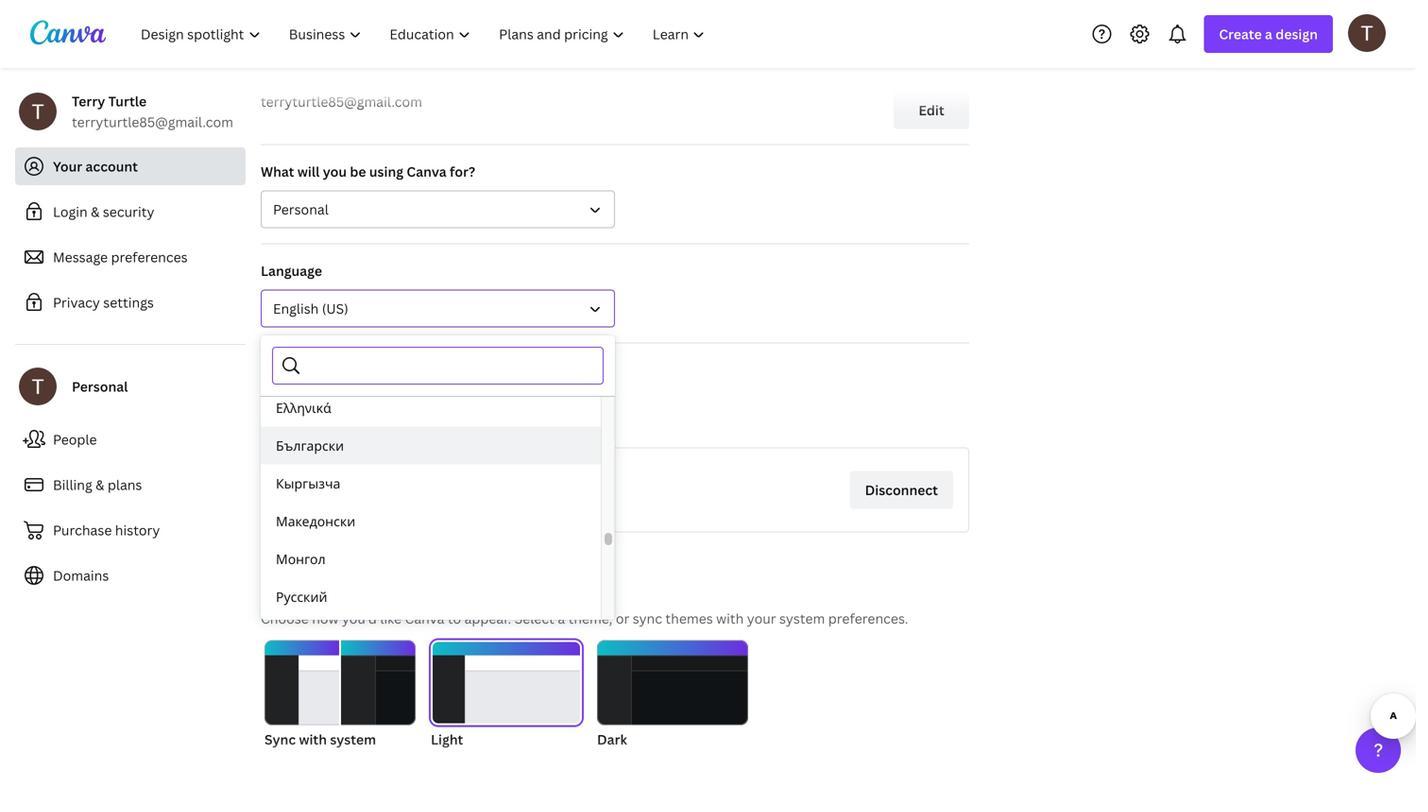 Task type: locate. For each thing, give the bounding box(es) containing it.
option
[[261, 616, 601, 654]]

0 vertical spatial canva
[[407, 163, 447, 181]]

& for login
[[91, 203, 100, 221]]

Light button
[[431, 640, 582, 750]]

canva left for?
[[407, 163, 447, 181]]

0 vertical spatial you
[[323, 163, 347, 181]]

english (us)
[[273, 300, 348, 318]]

македонски button
[[261, 502, 601, 540]]

connected
[[261, 361, 332, 379]]

with inside button
[[299, 731, 327, 749]]

0 horizontal spatial system
[[330, 731, 376, 749]]

1 vertical spatial with
[[299, 731, 327, 749]]

to left appear.
[[448, 610, 461, 628]]

1 vertical spatial a
[[558, 610, 565, 628]]

canva for what
[[407, 163, 447, 181]]

theme,
[[569, 610, 613, 628]]

canva right in in the bottom left of the page
[[471, 413, 511, 431]]

personal down will
[[273, 200, 329, 218]]

a left design
[[1266, 25, 1273, 43]]

0 horizontal spatial personal
[[72, 378, 128, 396]]

None search field
[[310, 348, 592, 384]]

a right select
[[558, 610, 565, 628]]

message preferences
[[53, 248, 188, 266]]

dark
[[597, 731, 627, 749]]

1 vertical spatial system
[[330, 731, 376, 749]]

billing & plans link
[[15, 466, 246, 504]]

0 horizontal spatial a
[[558, 610, 565, 628]]

personal up people at the bottom
[[72, 378, 128, 396]]

0 vertical spatial &
[[91, 203, 100, 221]]

personal
[[273, 200, 329, 218], [72, 378, 128, 396]]

you left be
[[323, 163, 347, 181]]

Language: English (US) button
[[261, 290, 615, 327]]

login & security link
[[15, 193, 246, 231]]

login
[[53, 203, 88, 221]]

македонски
[[276, 512, 356, 530]]

system inside theme choose how you'd like canva to appear. select a theme, or sync themes with your system preferences.
[[780, 610, 825, 628]]

security
[[103, 203, 154, 221]]

disconnect button
[[850, 471, 954, 509]]

canva right like
[[405, 610, 445, 628]]

your
[[53, 157, 82, 175]]

монгол button
[[261, 540, 601, 578]]

log
[[417, 413, 436, 431]]

1 vertical spatial &
[[96, 476, 104, 494]]

canva inside theme choose how you'd like canva to appear. select a theme, or sync themes with your system preferences.
[[405, 610, 445, 628]]

0 vertical spatial a
[[1266, 25, 1273, 43]]

terry turtle image
[[1349, 14, 1386, 52]]

language
[[261, 262, 322, 280]]

български
[[276, 437, 344, 455]]

in
[[439, 413, 451, 431]]

1 horizontal spatial personal
[[273, 200, 329, 218]]

0 vertical spatial terryturtle85@gmail.com
[[261, 93, 422, 111]]

& left plans
[[96, 476, 104, 494]]

create a design
[[1219, 25, 1318, 43]]

you left the use
[[347, 413, 371, 431]]

how
[[312, 610, 339, 628]]

1 vertical spatial you
[[347, 413, 371, 431]]

& for billing
[[96, 476, 104, 494]]

use
[[374, 413, 397, 431]]

ελληνικά option
[[261, 389, 601, 427]]

design
[[1276, 25, 1318, 43]]

canva for theme
[[405, 610, 445, 628]]

монгол option
[[261, 540, 601, 578]]

македонски option
[[261, 502, 601, 540]]

your
[[747, 610, 776, 628]]

terryturtle85@gmail.com up be
[[261, 93, 422, 111]]

0 vertical spatial personal
[[273, 200, 329, 218]]

for?
[[450, 163, 475, 181]]

with inside theme choose how you'd like canva to appear. select a theme, or sync themes with your system preferences.
[[717, 610, 744, 628]]

sync
[[265, 731, 296, 749]]

social
[[335, 361, 372, 379]]

system
[[780, 610, 825, 628], [330, 731, 376, 749]]

light
[[431, 731, 463, 749]]

terryturtle85@gmail.com
[[261, 93, 422, 111], [72, 113, 233, 131]]

to
[[400, 413, 413, 431], [454, 413, 468, 431], [448, 610, 461, 628]]

кыргызча option
[[261, 465, 601, 502]]

people link
[[15, 421, 246, 458]]

billing & plans
[[53, 476, 142, 494]]

system right sync
[[330, 731, 376, 749]]

purchase
[[53, 521, 112, 539]]

2 vertical spatial canva
[[405, 610, 445, 628]]

1 horizontal spatial with
[[717, 610, 744, 628]]

0 horizontal spatial terryturtle85@gmail.com
[[72, 113, 233, 131]]

domains
[[53, 567, 109, 585]]

like
[[380, 610, 402, 628]]

Dark button
[[597, 640, 749, 750]]

a inside theme choose how you'd like canva to appear. select a theme, or sync themes with your system preferences.
[[558, 610, 565, 628]]

disconnect
[[865, 481, 938, 499]]

русский
[[276, 588, 327, 606]]

a
[[1266, 25, 1273, 43], [558, 610, 565, 628]]

edit
[[919, 101, 945, 119]]

terryturtle85@gmail.com down the turtle on the left top of page
[[72, 113, 233, 131]]

themes
[[666, 610, 713, 628]]

canva
[[407, 163, 447, 181], [471, 413, 511, 431], [405, 610, 445, 628]]

system right your
[[780, 610, 825, 628]]

account
[[86, 157, 138, 175]]

sync with system
[[265, 731, 376, 749]]

history
[[115, 521, 160, 539]]

purchase history
[[53, 521, 160, 539]]

1 horizontal spatial system
[[780, 610, 825, 628]]

turtle
[[108, 92, 147, 110]]

with right sync
[[299, 731, 327, 749]]

& right login
[[91, 203, 100, 221]]

0 vertical spatial with
[[717, 610, 744, 628]]

&
[[91, 203, 100, 221], [96, 476, 104, 494]]

with
[[717, 610, 744, 628], [299, 731, 327, 749]]

privacy settings link
[[15, 284, 246, 321]]

0 vertical spatial system
[[780, 610, 825, 628]]

with left your
[[717, 610, 744, 628]]

terry
[[72, 92, 105, 110]]

message preferences link
[[15, 238, 246, 276]]

you
[[323, 163, 347, 181], [347, 413, 371, 431]]

0 horizontal spatial with
[[299, 731, 327, 749]]

privacy
[[53, 293, 100, 311]]

русский option
[[261, 578, 601, 616]]

1 vertical spatial canva
[[471, 413, 511, 431]]

1 horizontal spatial a
[[1266, 25, 1273, 43]]

to inside theme choose how you'd like canva to appear. select a theme, or sync themes with your system preferences.
[[448, 610, 461, 628]]

български button
[[261, 427, 601, 465]]

a inside dropdown button
[[1266, 25, 1273, 43]]

create a design button
[[1204, 15, 1334, 53]]



Task type: vqa. For each thing, say whether or not it's contained in the screenshot.
the Get
no



Task type: describe. For each thing, give the bounding box(es) containing it.
top level navigation element
[[129, 15, 722, 53]]

choose
[[261, 610, 309, 628]]

монгол
[[276, 550, 326, 568]]

login & security
[[53, 203, 154, 221]]

system inside button
[[330, 731, 376, 749]]

appear.
[[465, 610, 512, 628]]

Sync with system button
[[265, 640, 416, 750]]

русский button
[[261, 578, 601, 616]]

what
[[261, 163, 294, 181]]

be
[[350, 163, 366, 181]]

theme
[[261, 577, 317, 601]]

services that you use to log in to canva
[[261, 413, 511, 431]]

billing
[[53, 476, 92, 494]]

people
[[53, 430, 97, 448]]

or
[[616, 610, 630, 628]]

privacy settings
[[53, 293, 154, 311]]

theme choose how you'd like canva to appear. select a theme, or sync themes with your system preferences.
[[261, 577, 909, 628]]

ελληνικά
[[276, 399, 332, 417]]

plans
[[108, 476, 142, 494]]

ελληνικά button
[[261, 389, 601, 427]]

using
[[369, 163, 404, 181]]

кыргызча
[[276, 474, 341, 492]]

purchase history link
[[15, 511, 246, 549]]

sync
[[633, 610, 662, 628]]

Personal button
[[261, 190, 615, 228]]

to left log
[[400, 413, 413, 431]]

preferences.
[[829, 610, 909, 628]]

your account
[[53, 157, 138, 175]]

settings
[[103, 293, 154, 311]]

your account link
[[15, 147, 246, 185]]

services
[[261, 413, 315, 431]]

accounts
[[375, 361, 434, 379]]

1 horizontal spatial terryturtle85@gmail.com
[[261, 93, 422, 111]]

you'd
[[342, 610, 377, 628]]

you for that
[[347, 413, 371, 431]]

personal inside button
[[273, 200, 329, 218]]

you for will
[[323, 163, 347, 181]]

will
[[298, 163, 320, 181]]

terry turtle terryturtle85@gmail.com
[[72, 92, 233, 131]]

български option
[[261, 427, 601, 465]]

select
[[515, 610, 555, 628]]

edit button
[[894, 91, 970, 129]]

кыргызча button
[[261, 465, 601, 502]]

(us)
[[322, 300, 348, 318]]

1 vertical spatial personal
[[72, 378, 128, 396]]

that
[[318, 413, 344, 431]]

1 vertical spatial terryturtle85@gmail.com
[[72, 113, 233, 131]]

preferences
[[111, 248, 188, 266]]

english
[[273, 300, 319, 318]]

what will you be using canva for?
[[261, 163, 475, 181]]

connected social accounts
[[261, 361, 434, 379]]

to right in in the bottom left of the page
[[454, 413, 468, 431]]

domains link
[[15, 557, 246, 594]]

message
[[53, 248, 108, 266]]

create
[[1219, 25, 1262, 43]]



